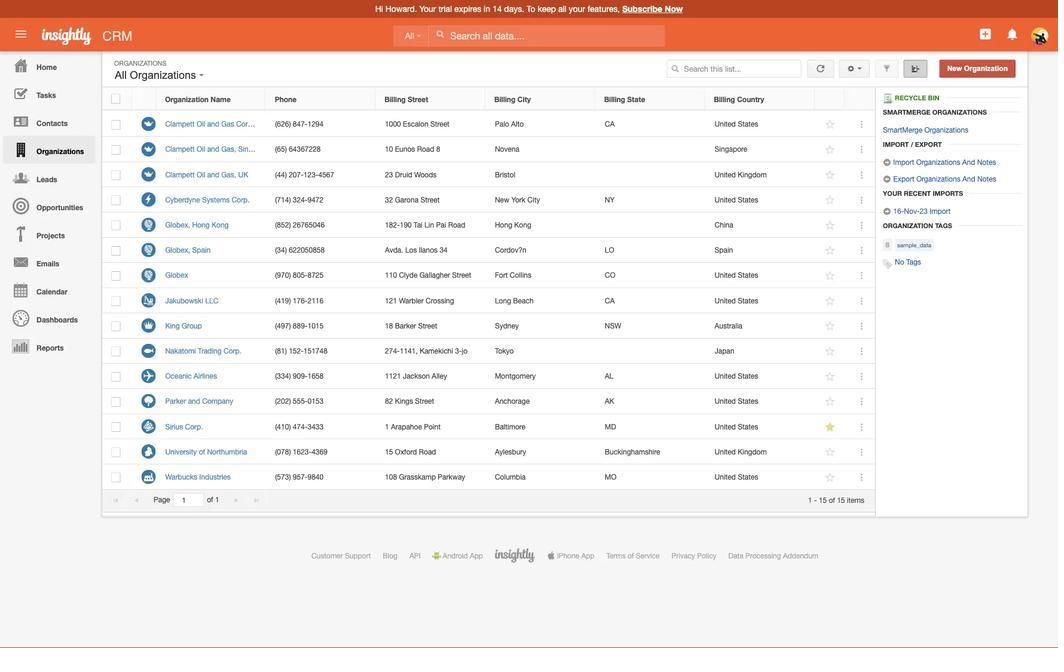 Task type: locate. For each thing, give the bounding box(es) containing it.
new inside cell
[[495, 196, 509, 204]]

organizations up all organizations
[[114, 59, 167, 67]]

2 billing from the left
[[494, 95, 515, 103]]

0 horizontal spatial 23
[[385, 170, 393, 179]]

circle arrow right image
[[883, 158, 891, 167]]

and for corp.
[[207, 120, 219, 128]]

oil for clampett oil and gas, singapore (65) 64367228
[[197, 145, 205, 153]]

organizations link
[[3, 136, 96, 164]]

2 notes from the top
[[977, 175, 996, 183]]

0 horizontal spatial app
[[470, 552, 483, 560]]

(44) 207-123-4567 cell
[[266, 162, 376, 187]]

1 horizontal spatial 1
[[385, 423, 389, 431]]

now
[[665, 4, 683, 14]]

import right circle arrow right icon
[[893, 158, 914, 166]]

ak cell
[[596, 389, 705, 414]]

3 follow image from the top
[[825, 296, 836, 307]]

row up 'palo'
[[102, 88, 875, 110]]

cell up ny
[[596, 162, 705, 187]]

united kingdom cell
[[705, 162, 815, 187], [705, 440, 815, 465]]

smartmerge
[[883, 108, 931, 116], [883, 126, 922, 134]]

spain down globex, hong kong link
[[192, 246, 211, 254]]

0 horizontal spatial hong
[[192, 221, 210, 229]]

1 left the -
[[808, 496, 812, 504]]

2 vertical spatial organization
[[883, 222, 933, 230]]

fort collins cell
[[486, 263, 596, 288]]

1 clampett from the top
[[165, 120, 195, 128]]

0 horizontal spatial kong
[[212, 221, 229, 229]]

new york city cell
[[486, 187, 596, 213]]

nsw cell
[[596, 314, 705, 339]]

176-
[[293, 296, 308, 305]]

0 horizontal spatial your
[[419, 4, 436, 14]]

nov-
[[904, 207, 920, 215]]

1 ca cell from the top
[[596, 112, 705, 137]]

clampett for clampett oil and gas, uk
[[165, 170, 195, 179]]

2 united states cell from the top
[[705, 187, 815, 213]]

cog image
[[847, 65, 855, 73]]

cell for japan
[[596, 339, 705, 364]]

organization down nov- at the right of the page
[[883, 222, 933, 230]]

street inside 18 barker street cell
[[418, 322, 437, 330]]

1 row from the top
[[102, 88, 875, 110]]

united states cell for anchorage
[[705, 389, 815, 414]]

(202) 555-0153 cell
[[266, 389, 376, 414]]

10 united from the top
[[715, 473, 736, 481]]

follow image
[[825, 119, 836, 130], [825, 220, 836, 231], [825, 296, 836, 307], [825, 321, 836, 332], [825, 396, 836, 408], [825, 447, 836, 458]]

kong down systems
[[212, 221, 229, 229]]

1 cell from the top
[[596, 137, 705, 162]]

2 spain from the left
[[715, 246, 733, 254]]

2 row from the top
[[102, 112, 875, 137]]

0 vertical spatial new
[[947, 65, 962, 73]]

city right york
[[527, 196, 540, 204]]

1 follow image from the top
[[825, 119, 836, 130]]

row up novena
[[102, 112, 875, 137]]

0 vertical spatial globex,
[[165, 221, 190, 229]]

0 vertical spatial gas,
[[221, 145, 236, 153]]

2 vertical spatial clampett
[[165, 170, 195, 179]]

0 vertical spatial notes
[[977, 158, 996, 166]]

1141,
[[400, 347, 418, 355]]

woods
[[414, 170, 437, 179]]

2 horizontal spatial organization
[[964, 65, 1008, 73]]

3 states from the top
[[738, 271, 758, 280]]

university of northumbria link
[[165, 448, 253, 456]]

10 row from the top
[[102, 314, 875, 339]]

and for import organizations and notes
[[962, 158, 975, 166]]

110 clyde gallagher street
[[385, 271, 471, 280]]

9 united from the top
[[715, 448, 736, 456]]

follow image for aylesbury
[[825, 447, 836, 458]]

corp. right sirius
[[185, 423, 203, 431]]

1 vertical spatial new
[[495, 196, 509, 204]]

(573) 957-9840 cell
[[266, 465, 376, 490]]

row containing cyberdyne systems corp.
[[102, 187, 875, 213]]

iphone app link
[[547, 552, 594, 560]]

of right 1 field
[[207, 496, 213, 504]]

emails
[[37, 259, 59, 268]]

0 horizontal spatial organization
[[165, 95, 209, 103]]

lo cell
[[596, 238, 705, 263]]

row down fort
[[102, 288, 875, 314]]

follow image for long beach
[[825, 296, 836, 307]]

1 follow image from the top
[[825, 144, 836, 156]]

singapore inside 'cell'
[[715, 145, 747, 153]]

tokyo
[[495, 347, 514, 355]]

street for 32 garona street
[[420, 196, 440, 204]]

0 horizontal spatial singapore
[[238, 145, 271, 153]]

organizations down smartmerge organizations
[[924, 126, 968, 134]]

all inside button
[[115, 69, 127, 81]]

eunos
[[395, 145, 415, 153]]

gas, down gas on the left of the page
[[221, 145, 236, 153]]

palo
[[495, 120, 509, 128]]

1 globex, from the top
[[165, 221, 190, 229]]

0 vertical spatial smartmerge
[[883, 108, 931, 116]]

1 for 1 - 15 of 15 items
[[808, 496, 812, 504]]

street right escalon
[[430, 120, 449, 128]]

2 united kingdom cell from the top
[[705, 440, 815, 465]]

oil for clampett oil and gas, uk
[[197, 170, 205, 179]]

row down long
[[102, 314, 875, 339]]

0 horizontal spatial export
[[893, 175, 914, 183]]

row up fort
[[102, 238, 875, 263]]

cell down the nsw at the right of page
[[596, 339, 705, 364]]

3 united states from the top
[[715, 271, 758, 280]]

cell
[[596, 137, 705, 162], [596, 162, 705, 187], [596, 213, 705, 238], [596, 339, 705, 364]]

4 united states cell from the top
[[705, 288, 815, 314]]

(410) 474-3433 cell
[[266, 414, 376, 440]]

nakatomi trading corp. link
[[165, 347, 247, 355]]

0 vertical spatial clampett
[[165, 120, 195, 128]]

6 united states from the top
[[715, 397, 758, 406]]

road right oxford
[[419, 448, 436, 456]]

ca cell
[[596, 112, 705, 137], [596, 288, 705, 314]]

import left /
[[883, 140, 909, 148]]

sydney cell
[[486, 314, 596, 339]]

1 vertical spatial gas,
[[221, 170, 236, 179]]

phone
[[275, 95, 297, 103]]

23 druid woods
[[385, 170, 437, 179]]

al cell
[[596, 364, 705, 389]]

1 vertical spatial united kingdom cell
[[705, 440, 815, 465]]

tokyo cell
[[486, 339, 596, 364]]

8 states from the top
[[738, 473, 758, 481]]

1 vertical spatial notes
[[977, 175, 996, 183]]

hong down cyberdyne systems corp. on the left of the page
[[192, 221, 210, 229]]

follow image for hong kong
[[825, 220, 836, 231]]

1 vertical spatial ca
[[605, 296, 615, 305]]

0 horizontal spatial new
[[495, 196, 509, 204]]

4 united from the top
[[715, 271, 736, 280]]

united kingdom cell for bristol
[[705, 162, 815, 187]]

hong kong
[[495, 221, 531, 229]]

china cell
[[705, 213, 815, 238]]

organizations down import organizations and notes link
[[916, 175, 960, 183]]

15 right the -
[[819, 496, 827, 504]]

warbucks
[[165, 473, 197, 481]]

notes for export organizations and notes
[[977, 175, 996, 183]]

point
[[424, 423, 441, 431]]

6 united states cell from the top
[[705, 389, 815, 414]]

1 hong from the left
[[192, 221, 210, 229]]

recycle bin
[[895, 94, 939, 102]]

alto
[[511, 120, 524, 128]]

spain down the china
[[715, 246, 733, 254]]

row containing oceanic airlines
[[102, 364, 875, 389]]

4 states from the top
[[738, 296, 758, 305]]

row down novena
[[102, 162, 875, 187]]

row
[[102, 88, 875, 110], [102, 112, 875, 137], [102, 137, 875, 162], [102, 162, 875, 187], [102, 187, 875, 213], [102, 213, 875, 238], [102, 238, 875, 263], [102, 263, 875, 288], [102, 288, 875, 314], [102, 314, 875, 339], [102, 339, 875, 364], [102, 364, 875, 389], [102, 389, 875, 414], [102, 414, 875, 440], [102, 440, 875, 465], [102, 465, 875, 490]]

3 row from the top
[[102, 137, 875, 162]]

1 - 15 of 15 items
[[808, 496, 864, 504]]

0 vertical spatial ca cell
[[596, 112, 705, 137]]

jakubowski llc
[[165, 296, 218, 305]]

(419) 176-2116
[[275, 296, 324, 305]]

your down circle arrow left icon
[[883, 189, 902, 197]]

7 united states from the top
[[715, 423, 758, 431]]

0 vertical spatial import
[[883, 140, 909, 148]]

buckinghamshire
[[605, 448, 660, 456]]

6 united from the top
[[715, 372, 736, 380]]

(44)
[[275, 170, 287, 179]]

united
[[715, 120, 736, 128], [715, 170, 736, 179], [715, 196, 736, 204], [715, 271, 736, 280], [715, 296, 736, 305], [715, 372, 736, 380], [715, 397, 736, 406], [715, 423, 736, 431], [715, 448, 736, 456], [715, 473, 736, 481]]

1 app from the left
[[470, 552, 483, 560]]

3 billing from the left
[[604, 95, 625, 103]]

singapore cell
[[705, 137, 815, 162]]

united states cell for montgomery
[[705, 364, 815, 389]]

ca down co
[[605, 296, 615, 305]]

lo
[[605, 246, 614, 254]]

2 united from the top
[[715, 170, 736, 179]]

corp. right gas on the left of the page
[[236, 120, 254, 128]]

states for columbia
[[738, 473, 758, 481]]

oil for clampett oil and gas corp.
[[197, 120, 205, 128]]

mo cell
[[596, 465, 705, 490]]

singapore down billing country
[[715, 145, 747, 153]]

8 follow image from the top
[[825, 472, 836, 483]]

app right iphone
[[581, 552, 594, 560]]

row containing warbucks industries
[[102, 465, 875, 490]]

2 kingdom from the top
[[738, 448, 767, 456]]

barker
[[395, 322, 416, 330]]

3 united from the top
[[715, 196, 736, 204]]

13 row from the top
[[102, 389, 875, 414]]

5 united states cell from the top
[[705, 364, 815, 389]]

gas, left uk
[[221, 170, 236, 179]]

0 vertical spatial united kingdom
[[715, 170, 767, 179]]

sirius corp. link
[[165, 423, 209, 431]]

82 kings street
[[385, 397, 434, 406]]

row up long
[[102, 263, 875, 288]]

street inside 82 kings street cell
[[415, 397, 434, 406]]

new for new organization
[[947, 65, 962, 73]]

6 follow image from the top
[[825, 447, 836, 458]]

oil up cyberdyne systems corp. on the left of the page
[[197, 170, 205, 179]]

3 follow image from the top
[[825, 195, 836, 206]]

of right university
[[199, 448, 205, 456]]

row down 'palo'
[[102, 137, 875, 162]]

82
[[385, 397, 393, 406]]

row containing clampett oil and gas, singapore
[[102, 137, 875, 162]]

8 united from the top
[[715, 423, 736, 431]]

united states cell for new york city
[[705, 187, 815, 213]]

1 horizontal spatial singapore
[[715, 145, 747, 153]]

billing for billing state
[[604, 95, 625, 103]]

gas, for uk
[[221, 170, 236, 179]]

2 kong from the left
[[514, 221, 531, 229]]

row group containing clampett oil and gas corp.
[[102, 112, 875, 490]]

novena
[[495, 145, 519, 153]]

ca cell for long beach
[[596, 288, 705, 314]]

2 follow image from the top
[[825, 169, 836, 181]]

110 clyde gallagher street cell
[[376, 263, 486, 288]]

road for 15 oxford road
[[419, 448, 436, 456]]

2 vertical spatial road
[[419, 448, 436, 456]]

privacy policy
[[672, 552, 716, 560]]

globex, up globex
[[165, 246, 190, 254]]

cell for china
[[596, 213, 705, 238]]

7 united from the top
[[715, 397, 736, 406]]

2 oil from the top
[[197, 145, 205, 153]]

all down crm
[[115, 69, 127, 81]]

follow image for fort collins
[[825, 270, 836, 282]]

street inside 1000 escalon street cell
[[430, 120, 449, 128]]

york
[[511, 196, 525, 204]]

your left trial
[[419, 4, 436, 14]]

notes for import organizations and notes
[[977, 158, 996, 166]]

oil up clampett oil and gas, uk
[[197, 145, 205, 153]]

4 follow image from the top
[[825, 245, 836, 256]]

new left york
[[495, 196, 509, 204]]

android app
[[443, 552, 483, 560]]

4 united states from the top
[[715, 296, 758, 305]]

2 clampett from the top
[[165, 145, 195, 153]]

street up 1000 escalon street
[[408, 95, 428, 103]]

1 horizontal spatial new
[[947, 65, 962, 73]]

states for new york city
[[738, 196, 758, 204]]

and
[[962, 158, 975, 166], [962, 175, 975, 183]]

(970) 805-8725 cell
[[266, 263, 376, 288]]

10 eunos road 8
[[385, 145, 440, 153]]

(626) 847-1294
[[275, 120, 324, 128]]

1 vertical spatial oil
[[197, 145, 205, 153]]

gas,
[[221, 145, 236, 153], [221, 170, 236, 179]]

1000 escalon street cell
[[376, 112, 486, 137]]

(497) 889-1015 cell
[[266, 314, 376, 339]]

following image
[[825, 422, 836, 433]]

show list view filters image
[[882, 65, 891, 73]]

2 horizontal spatial 1
[[808, 496, 812, 504]]

0 vertical spatial road
[[417, 145, 434, 153]]

1 horizontal spatial your
[[883, 189, 902, 197]]

0 horizontal spatial spain
[[192, 246, 211, 254]]

2 smartmerge from the top
[[883, 126, 922, 134]]

1 left arapahoe
[[385, 423, 389, 431]]

japan cell
[[705, 339, 815, 364]]

organizations for smartmerge organizations
[[924, 126, 968, 134]]

and for uk
[[207, 170, 219, 179]]

12 row from the top
[[102, 364, 875, 389]]

billing left country
[[714, 95, 735, 103]]

globex, down cyberdyne
[[165, 221, 190, 229]]

0 vertical spatial your
[[419, 4, 436, 14]]

notes up "export organizations and notes"
[[977, 158, 996, 166]]

export down smartmerge organizations
[[915, 140, 942, 148]]

8 united states from the top
[[715, 473, 758, 481]]

street inside 32 garona street cell
[[420, 196, 440, 204]]

1 vertical spatial globex,
[[165, 246, 190, 254]]

15 left oxford
[[385, 448, 393, 456]]

parker and company link
[[165, 397, 239, 406]]

row down the 'aylesbury'
[[102, 465, 875, 490]]

1 united from the top
[[715, 120, 736, 128]]

2 ca from the top
[[605, 296, 615, 305]]

united states cell for baltimore
[[705, 414, 815, 440]]

anchorage cell
[[486, 389, 596, 414]]

1
[[385, 423, 389, 431], [215, 496, 219, 504], [808, 496, 812, 504]]

-
[[814, 496, 817, 504]]

23 left druid
[[385, 170, 393, 179]]

2 hong from the left
[[495, 221, 512, 229]]

states
[[738, 120, 758, 128], [738, 196, 758, 204], [738, 271, 758, 280], [738, 296, 758, 305], [738, 372, 758, 380], [738, 397, 758, 406], [738, 423, 758, 431], [738, 473, 758, 481]]

road left 8
[[417, 145, 434, 153]]

united for palo alto
[[715, 120, 736, 128]]

0 vertical spatial kingdom
[[738, 170, 767, 179]]

export right circle arrow left icon
[[893, 175, 914, 183]]

md cell
[[596, 414, 705, 440]]

1 vertical spatial import
[[893, 158, 914, 166]]

16 row from the top
[[102, 465, 875, 490]]

row up the columbia
[[102, 440, 875, 465]]

4 cell from the top
[[596, 339, 705, 364]]

1 states from the top
[[738, 120, 758, 128]]

terms
[[606, 552, 626, 560]]

avda. los llanos 34 cell
[[376, 238, 486, 263]]

2 ca cell from the top
[[596, 288, 705, 314]]

items
[[847, 496, 864, 504]]

2 horizontal spatial 15
[[837, 496, 845, 504]]

0 horizontal spatial all
[[115, 69, 127, 81]]

row up baltimore
[[102, 389, 875, 414]]

oil down organization name
[[197, 120, 205, 128]]

smartmerge down recycle
[[883, 108, 931, 116]]

7 states from the top
[[738, 423, 758, 431]]

5 states from the top
[[738, 372, 758, 380]]

2 and from the top
[[962, 175, 975, 183]]

151748
[[304, 347, 328, 355]]

5 row from the top
[[102, 187, 875, 213]]

no
[[895, 258, 904, 266]]

1623-
[[293, 448, 312, 456]]

4 follow image from the top
[[825, 321, 836, 332]]

country
[[737, 95, 764, 103]]

2 vertical spatial import
[[930, 207, 951, 215]]

0 vertical spatial oil
[[197, 120, 205, 128]]

(626)
[[275, 120, 291, 128]]

0 vertical spatial united kingdom cell
[[705, 162, 815, 187]]

14 row from the top
[[102, 414, 875, 440]]

street inside 110 clyde gallagher street cell
[[452, 271, 471, 280]]

smartmerge organizations link
[[883, 126, 968, 134]]

7 united states cell from the top
[[705, 414, 815, 440]]

tags
[[935, 222, 952, 230]]

0 vertical spatial all
[[405, 31, 414, 41]]

8
[[436, 145, 440, 153]]

oceanic airlines link
[[165, 372, 223, 380]]

road right pai
[[448, 221, 465, 229]]

4 row from the top
[[102, 162, 875, 187]]

export organizations and notes link
[[883, 175, 996, 184]]

2 globex, from the top
[[165, 246, 190, 254]]

15 inside cell
[[385, 448, 393, 456]]

co cell
[[596, 263, 705, 288]]

1 notes from the top
[[977, 158, 996, 166]]

1 field
[[174, 494, 203, 507]]

0 vertical spatial organization
[[964, 65, 1008, 73]]

and down clampett oil and gas corp. link
[[207, 145, 219, 153]]

2 app from the left
[[581, 552, 594, 560]]

2 gas, from the top
[[221, 170, 236, 179]]

notes down import organizations and notes
[[977, 175, 996, 183]]

states for palo alto
[[738, 120, 758, 128]]

of right terms
[[628, 552, 634, 560]]

organization down notifications image
[[964, 65, 1008, 73]]

2 vertical spatial oil
[[197, 170, 205, 179]]

organization inside row
[[165, 95, 209, 103]]

23 up organization tags
[[920, 207, 928, 215]]

australia cell
[[705, 314, 815, 339]]

1 down industries
[[215, 496, 219, 504]]

columbia cell
[[486, 465, 596, 490]]

ca down billing state
[[605, 120, 615, 128]]

export
[[915, 140, 942, 148], [893, 175, 914, 183]]

ca cell up the nsw at the right of page
[[596, 288, 705, 314]]

5 united from the top
[[715, 296, 736, 305]]

follow image for anchorage
[[825, 396, 836, 408]]

warbucks industries link
[[165, 473, 237, 481]]

row containing parker and company
[[102, 389, 875, 414]]

united kingdom for bristol
[[715, 170, 767, 179]]

1 united kingdom cell from the top
[[705, 162, 815, 187]]

847-
[[293, 120, 308, 128]]

and up systems
[[207, 170, 219, 179]]

(078) 1623-4369 cell
[[266, 440, 376, 465]]

1 horizontal spatial kong
[[514, 221, 531, 229]]

cell for singapore
[[596, 137, 705, 162]]

3 cell from the top
[[596, 213, 705, 238]]

11 row from the top
[[102, 339, 875, 364]]

32
[[385, 196, 393, 204]]

support
[[345, 552, 371, 560]]

road
[[417, 145, 434, 153], [448, 221, 465, 229], [419, 448, 436, 456]]

and up imports
[[962, 175, 975, 183]]

1 billing from the left
[[385, 95, 406, 103]]

9 row from the top
[[102, 288, 875, 314]]

0 vertical spatial 23
[[385, 170, 393, 179]]

15 left items
[[837, 496, 845, 504]]

garona
[[395, 196, 419, 204]]

app
[[470, 552, 483, 560], [581, 552, 594, 560]]

city up alto
[[517, 95, 531, 103]]

6 follow image from the top
[[825, 346, 836, 357]]

3 united states cell from the top
[[705, 263, 815, 288]]

street right kings on the bottom left of the page
[[415, 397, 434, 406]]

palo alto cell
[[486, 112, 596, 137]]

(714)
[[275, 196, 291, 204]]

united states cell
[[705, 112, 815, 137], [705, 187, 815, 213], [705, 263, 815, 288], [705, 288, 815, 314], [705, 364, 815, 389], [705, 389, 815, 414], [705, 414, 815, 440], [705, 465, 815, 490]]

1 united states cell from the top
[[705, 112, 815, 137]]

billing for billing street
[[385, 95, 406, 103]]

billing left state
[[604, 95, 625, 103]]

organization for organization name
[[165, 95, 209, 103]]

hong kong cell
[[486, 213, 596, 238]]

cyberdyne systems corp.
[[165, 196, 250, 204]]

billing up 1000
[[385, 95, 406, 103]]

123-
[[304, 170, 318, 179]]

expires
[[454, 4, 481, 14]]

street right barker
[[418, 322, 437, 330]]

(852) 26765046 cell
[[266, 213, 376, 238]]

1 smartmerge from the top
[[883, 108, 931, 116]]

cell up 'lo'
[[596, 213, 705, 238]]

united for fort collins
[[715, 271, 736, 280]]

5 united states from the top
[[715, 372, 758, 380]]

5 follow image from the top
[[825, 270, 836, 282]]

street right gallagher
[[452, 271, 471, 280]]

0 horizontal spatial 15
[[385, 448, 393, 456]]

kong
[[212, 221, 229, 229], [514, 221, 531, 229]]

8 row from the top
[[102, 263, 875, 288]]

1 horizontal spatial app
[[581, 552, 594, 560]]

15 oxford road cell
[[376, 440, 486, 465]]

states for baltimore
[[738, 423, 758, 431]]

all link
[[393, 25, 429, 47]]

1 united states from the top
[[715, 120, 758, 128]]

2 united kingdom from the top
[[715, 448, 767, 456]]

1121 jackson alley
[[385, 372, 447, 380]]

all down howard.
[[405, 31, 414, 41]]

1 vertical spatial clampett
[[165, 145, 195, 153]]

kingdom for bristol
[[738, 170, 767, 179]]

1 vertical spatial organization
[[165, 95, 209, 103]]

street for 82 kings street
[[415, 397, 434, 406]]

and up "export organizations and notes"
[[962, 158, 975, 166]]

hong up cordov?n
[[495, 221, 512, 229]]

organization up clampett oil and gas corp.
[[165, 95, 209, 103]]

row containing clampett oil and gas corp.
[[102, 112, 875, 137]]

152-
[[289, 347, 304, 355]]

new right show sidebar image
[[947, 65, 962, 73]]

row group
[[102, 112, 875, 490]]

6 states from the top
[[738, 397, 758, 406]]

108 grasskamp parkway cell
[[376, 465, 486, 490]]

1 horizontal spatial export
[[915, 140, 942, 148]]

organizations for import organizations and notes
[[916, 158, 960, 166]]

None checkbox
[[111, 94, 120, 104], [111, 120, 120, 130], [111, 145, 120, 155], [111, 171, 120, 180], [111, 221, 120, 231], [111, 246, 120, 256], [111, 271, 120, 281], [111, 297, 120, 306], [111, 322, 120, 331], [111, 423, 120, 432], [111, 473, 120, 483], [111, 94, 120, 104], [111, 120, 120, 130], [111, 145, 120, 155], [111, 171, 120, 180], [111, 221, 120, 231], [111, 246, 120, 256], [111, 271, 120, 281], [111, 297, 120, 306], [111, 322, 120, 331], [111, 423, 120, 432], [111, 473, 120, 483]]

row containing globex, spain
[[102, 238, 875, 263]]

bristol cell
[[486, 162, 596, 187]]

1 vertical spatial export
[[893, 175, 914, 183]]

organizations up 'leads' link
[[37, 147, 84, 155]]

1 horizontal spatial all
[[405, 31, 414, 41]]

1 vertical spatial smartmerge
[[883, 126, 922, 134]]

clyde
[[399, 271, 417, 280]]

1 vertical spatial kingdom
[[738, 448, 767, 456]]

street right "garona"
[[420, 196, 440, 204]]

1 inside 1 arapahoe point cell
[[385, 423, 389, 431]]

industries
[[199, 473, 231, 481]]

(202) 555-0153
[[275, 397, 324, 406]]

(81) 152-151748
[[275, 347, 328, 355]]

row containing king group
[[102, 314, 875, 339]]

import for import organizations and notes
[[893, 158, 914, 166]]

follow image
[[825, 144, 836, 156], [825, 169, 836, 181], [825, 195, 836, 206], [825, 245, 836, 256], [825, 270, 836, 282], [825, 346, 836, 357], [825, 371, 836, 383], [825, 472, 836, 483]]

15 row from the top
[[102, 440, 875, 465]]

0 vertical spatial ca
[[605, 120, 615, 128]]

street for 18 barker street
[[418, 322, 437, 330]]

bin
[[928, 94, 939, 102]]

import up tags at the right top of the page
[[930, 207, 951, 215]]

(334) 909-1658
[[275, 372, 324, 380]]

row containing organization name
[[102, 88, 875, 110]]

7 row from the top
[[102, 238, 875, 263]]

corp. right systems
[[232, 196, 250, 204]]

1 horizontal spatial organization
[[883, 222, 933, 230]]

row down tokyo
[[102, 364, 875, 389]]

in
[[484, 4, 490, 14]]

clampett up clampett oil and gas, uk
[[165, 145, 195, 153]]

to
[[527, 4, 535, 14]]

organizations up export organizations and notes link
[[916, 158, 960, 166]]

ca cell down state
[[596, 112, 705, 137]]

1 and from the top
[[962, 158, 975, 166]]

1 gas, from the top
[[221, 145, 236, 153]]

1 kingdom from the top
[[738, 170, 767, 179]]

18 barker street cell
[[376, 314, 486, 339]]

navigation
[[0, 51, 96, 360]]

1 vertical spatial united kingdom
[[715, 448, 767, 456]]

clampett up cyberdyne
[[165, 170, 195, 179]]

ak
[[605, 397, 614, 406]]

clampett oil and gas corp. link
[[165, 120, 260, 128]]

(334) 909-1658 cell
[[266, 364, 376, 389]]

smartmerge up /
[[883, 126, 922, 134]]

cordov?n cell
[[486, 238, 596, 263]]

1 vertical spatial road
[[448, 221, 465, 229]]

2 states from the top
[[738, 196, 758, 204]]

app for android app
[[470, 552, 483, 560]]

home
[[37, 63, 57, 71]]

white image
[[436, 30, 444, 38]]

1 vertical spatial ca cell
[[596, 288, 705, 314]]

1 horizontal spatial hong
[[495, 221, 512, 229]]

3 oil from the top
[[197, 170, 205, 179]]

terms of service link
[[606, 552, 660, 560]]

united for aylesbury
[[715, 448, 736, 456]]

row containing nakatomi trading corp.
[[102, 339, 875, 364]]

64367228
[[289, 145, 321, 153]]

singapore left (65)
[[238, 145, 271, 153]]

and for export organizations and notes
[[962, 175, 975, 183]]

cell up ny cell
[[596, 137, 705, 162]]

None checkbox
[[111, 196, 120, 205], [111, 347, 120, 357], [111, 372, 120, 382], [111, 398, 120, 407], [111, 448, 120, 458], [111, 196, 120, 205], [111, 347, 120, 357], [111, 372, 120, 382], [111, 398, 120, 407], [111, 448, 120, 458]]

organizations up organization name
[[130, 69, 196, 81]]

2 follow image from the top
[[825, 220, 836, 231]]

1 vertical spatial all
[[115, 69, 127, 81]]

1 ca from the top
[[605, 120, 615, 128]]

cordov?n
[[495, 246, 526, 254]]

4 billing from the left
[[714, 95, 735, 103]]

1 vertical spatial 23
[[920, 207, 928, 215]]

united states cell for fort collins
[[705, 263, 815, 288]]

1 vertical spatial and
[[962, 175, 975, 183]]

(65) 64367228 cell
[[266, 137, 376, 162]]

clampett down organization name
[[165, 120, 195, 128]]

new for new york city
[[495, 196, 509, 204]]

1 oil from the top
[[197, 120, 205, 128]]

23 druid woods cell
[[376, 162, 486, 187]]

0 vertical spatial and
[[962, 158, 975, 166]]

row down sydney
[[102, 339, 875, 364]]

follow image for new york city
[[825, 195, 836, 206]]

5 follow image from the top
[[825, 396, 836, 408]]

organizations inside button
[[130, 69, 196, 81]]

1 vertical spatial city
[[527, 196, 540, 204]]

billing up 'palo'
[[494, 95, 515, 103]]

2 united states from the top
[[715, 196, 758, 204]]

1 horizontal spatial spain
[[715, 246, 733, 254]]

(714) 324-9472 cell
[[266, 187, 376, 213]]

row down bristol
[[102, 187, 875, 213]]



Task type: vqa. For each thing, say whether or not it's contained in the screenshot.
leftmost the 64367228
no



Task type: describe. For each thing, give the bounding box(es) containing it.
(81) 152-151748 cell
[[266, 339, 376, 364]]

1121 jackson alley cell
[[376, 364, 486, 389]]

3433
[[308, 423, 324, 431]]

novena cell
[[486, 137, 596, 162]]

home link
[[3, 51, 96, 80]]

23 inside cell
[[385, 170, 393, 179]]

warbler
[[399, 296, 424, 305]]

of 1
[[207, 496, 219, 504]]

805-
[[293, 271, 308, 280]]

0 horizontal spatial 1
[[215, 496, 219, 504]]

jackson
[[403, 372, 430, 380]]

export organizations and notes
[[891, 175, 996, 183]]

pai
[[436, 221, 446, 229]]

long beach cell
[[486, 288, 596, 314]]

api link
[[409, 552, 421, 560]]

palo alto
[[495, 120, 524, 128]]

app for iphone app
[[581, 552, 594, 560]]

all for all organizations
[[115, 69, 127, 81]]

bristol
[[495, 170, 515, 179]]

sydney
[[495, 322, 519, 330]]

opportunities
[[37, 203, 83, 212]]

ca for long beach
[[605, 296, 615, 305]]

(573) 957-9840
[[275, 473, 324, 481]]

billing for billing city
[[494, 95, 515, 103]]

gas, for singapore
[[221, 145, 236, 153]]

united for columbia
[[715, 473, 736, 481]]

refresh list image
[[815, 65, 826, 73]]

billing street
[[385, 95, 428, 103]]

1294
[[308, 120, 324, 128]]

organizations for all organizations
[[130, 69, 196, 81]]

united kingdom for aylesbury
[[715, 448, 767, 456]]

dashboards
[[37, 316, 78, 324]]

1 vertical spatial your
[[883, 189, 902, 197]]

spain inside cell
[[715, 246, 733, 254]]

united states cell for columbia
[[705, 465, 815, 490]]

billing state
[[604, 95, 645, 103]]

united for montgomery
[[715, 372, 736, 380]]

corp. right trading in the left of the page
[[224, 347, 242, 355]]

reports link
[[3, 332, 96, 360]]

row containing globex
[[102, 263, 875, 288]]

/
[[911, 140, 913, 148]]

all for all
[[405, 31, 414, 41]]

oxford
[[395, 448, 417, 456]]

states for fort collins
[[738, 271, 758, 280]]

import organizations and notes
[[891, 158, 996, 166]]

32 garona street cell
[[376, 187, 486, 213]]

states for long beach
[[738, 296, 758, 305]]

clampett oil and gas, singapore (65) 64367228
[[165, 145, 321, 153]]

(44) 207-123-4567
[[275, 170, 334, 179]]

121 warbler crossing cell
[[376, 288, 486, 314]]

days.
[[504, 4, 524, 14]]

follow image for novena
[[825, 144, 836, 156]]

cyberdyne
[[165, 196, 200, 204]]

274-
[[385, 347, 400, 355]]

avda.
[[385, 246, 403, 254]]

hi
[[375, 4, 383, 14]]

hong inside hong kong cell
[[495, 221, 512, 229]]

1658
[[308, 372, 324, 380]]

182-190 tai lin pai road
[[385, 221, 465, 229]]

united kingdom cell for aylesbury
[[705, 440, 815, 465]]

(419) 176-2116 cell
[[266, 288, 376, 314]]

opportunities link
[[3, 192, 96, 220]]

escalon
[[403, 120, 428, 128]]

company
[[202, 397, 233, 406]]

united for bristol
[[715, 170, 736, 179]]

and right the parker
[[188, 397, 200, 406]]

cell for united kingdom
[[596, 162, 705, 187]]

baltimore cell
[[486, 414, 596, 440]]

1 for 1 arapahoe point
[[385, 423, 389, 431]]

airlines
[[194, 372, 217, 380]]

customer support link
[[311, 552, 371, 560]]

contacts
[[37, 119, 68, 127]]

all organizations
[[115, 69, 199, 81]]

row containing clampett oil and gas, uk
[[102, 162, 875, 187]]

0 vertical spatial city
[[517, 95, 531, 103]]

(970)
[[275, 271, 291, 280]]

909-
[[293, 372, 308, 380]]

road inside 'cell'
[[448, 221, 465, 229]]

united for new york city
[[715, 196, 736, 204]]

aylesbury cell
[[486, 440, 596, 465]]

navigation containing home
[[0, 51, 96, 360]]

10 eunos road 8 cell
[[376, 137, 486, 162]]

united for long beach
[[715, 296, 736, 305]]

(626) 847-1294 cell
[[266, 112, 376, 137]]

182-190 tai lin pai road cell
[[376, 213, 486, 238]]

iphone
[[557, 552, 579, 560]]

1121
[[385, 372, 401, 380]]

montgomery cell
[[486, 364, 596, 389]]

smartmerge for smartmerge organizations
[[883, 108, 931, 116]]

1 arapahoe point
[[385, 423, 441, 431]]

globex
[[165, 271, 188, 280]]

calendar
[[37, 288, 67, 296]]

1 arapahoe point cell
[[376, 414, 486, 440]]

clampett for clampett oil and gas corp.
[[165, 120, 195, 128]]

united states for baltimore
[[715, 423, 758, 431]]

follow image for bristol
[[825, 169, 836, 181]]

recycle bin link
[[883, 94, 945, 103]]

1 horizontal spatial 23
[[920, 207, 928, 215]]

ca cell for palo alto
[[596, 112, 705, 137]]

globex, for globex, spain
[[165, 246, 190, 254]]

follow image for columbia
[[825, 472, 836, 483]]

android
[[443, 552, 468, 560]]

united states for new york city
[[715, 196, 758, 204]]

organizations for export organizations and notes
[[916, 175, 960, 183]]

new organization link
[[939, 60, 1016, 78]]

show sidebar image
[[911, 65, 920, 73]]

row containing globex, hong kong
[[102, 213, 875, 238]]

1000
[[385, 120, 401, 128]]

26765046
[[293, 221, 325, 229]]

features,
[[588, 4, 620, 14]]

82 kings street cell
[[376, 389, 486, 414]]

calendar link
[[3, 276, 96, 304]]

circle arrow right image
[[883, 207, 891, 216]]

474-
[[293, 423, 308, 431]]

globex, for globex, hong kong
[[165, 221, 190, 229]]

1 horizontal spatial 15
[[819, 496, 827, 504]]

oceanic airlines
[[165, 372, 217, 380]]

circle arrow left image
[[883, 175, 891, 184]]

ny
[[605, 196, 615, 204]]

row containing sirius corp.
[[102, 414, 875, 440]]

row containing jakubowski llc
[[102, 288, 875, 314]]

1 kong from the left
[[212, 221, 229, 229]]

0 vertical spatial export
[[915, 140, 942, 148]]

university of northumbria
[[165, 448, 247, 456]]

montgomery
[[495, 372, 536, 380]]

kong inside cell
[[514, 221, 531, 229]]

street for 1000 escalon street
[[430, 120, 449, 128]]

billing country
[[714, 95, 764, 103]]

10
[[385, 145, 393, 153]]

16-
[[893, 207, 904, 215]]

university
[[165, 448, 197, 456]]

united states for columbia
[[715, 473, 758, 481]]

buckinghamshire cell
[[596, 440, 705, 465]]

follow image for tokyo
[[825, 346, 836, 357]]

organizations inside 'navigation'
[[37, 147, 84, 155]]

import for import / export
[[883, 140, 909, 148]]

united states for anchorage
[[715, 397, 758, 406]]

tasks
[[37, 91, 56, 99]]

states for montgomery
[[738, 372, 758, 380]]

gas
[[221, 120, 234, 128]]

united states for fort collins
[[715, 271, 758, 280]]

kingdom for aylesbury
[[738, 448, 767, 456]]

united states for palo alto
[[715, 120, 758, 128]]

organization for organization tags
[[883, 222, 933, 230]]

622050858
[[289, 246, 325, 254]]

recent
[[904, 189, 931, 197]]

data processing addendum link
[[728, 552, 818, 560]]

city inside cell
[[527, 196, 540, 204]]

china
[[715, 221, 733, 229]]

follow image for montgomery
[[825, 371, 836, 383]]

1 singapore from the left
[[238, 145, 271, 153]]

follow image for palo alto
[[825, 119, 836, 130]]

globex, spain link
[[165, 246, 217, 254]]

organization name
[[165, 95, 231, 103]]

8725
[[308, 271, 324, 280]]

(34) 622050858 cell
[[266, 238, 376, 263]]

Search this list... text field
[[667, 60, 801, 78]]

spain cell
[[705, 238, 815, 263]]

united for baltimore
[[715, 423, 736, 431]]

united states cell for palo alto
[[705, 112, 815, 137]]

Search all data.... text field
[[429, 25, 665, 47]]

smartmerge organizations
[[883, 108, 987, 116]]

leads
[[37, 175, 57, 184]]

blog link
[[383, 552, 397, 560]]

follow image for sydney
[[825, 321, 836, 332]]

globex, hong kong link
[[165, 221, 235, 229]]

road for 10 eunos road 8
[[417, 145, 434, 153]]

1 spain from the left
[[192, 246, 211, 254]]

notifications image
[[1005, 27, 1020, 41]]

keep
[[538, 4, 556, 14]]

274-1141, kamekichi 3-jo cell
[[376, 339, 486, 364]]

united states for montgomery
[[715, 372, 758, 380]]

follow image for cordov?n
[[825, 245, 836, 256]]

9840
[[308, 473, 324, 481]]

search image
[[671, 65, 679, 73]]

united states cell for long beach
[[705, 288, 815, 314]]

of right the -
[[829, 496, 835, 504]]

states for anchorage
[[738, 397, 758, 406]]

king
[[165, 322, 180, 330]]

ny cell
[[596, 187, 705, 213]]

state
[[627, 95, 645, 103]]

jo
[[462, 347, 468, 355]]

row containing university of northumbria
[[102, 440, 875, 465]]

and for singapore
[[207, 145, 219, 153]]

co
[[605, 271, 615, 280]]

ca for palo alto
[[605, 120, 615, 128]]

united for anchorage
[[715, 397, 736, 406]]

addendum
[[783, 552, 818, 560]]

billing for billing country
[[714, 95, 735, 103]]

trading
[[198, 347, 222, 355]]

united states for long beach
[[715, 296, 758, 305]]

new organization
[[947, 65, 1008, 73]]

(497) 889-1015
[[275, 322, 324, 330]]

clampett for clampett oil and gas, singapore (65) 64367228
[[165, 145, 195, 153]]

3-
[[455, 347, 462, 355]]



